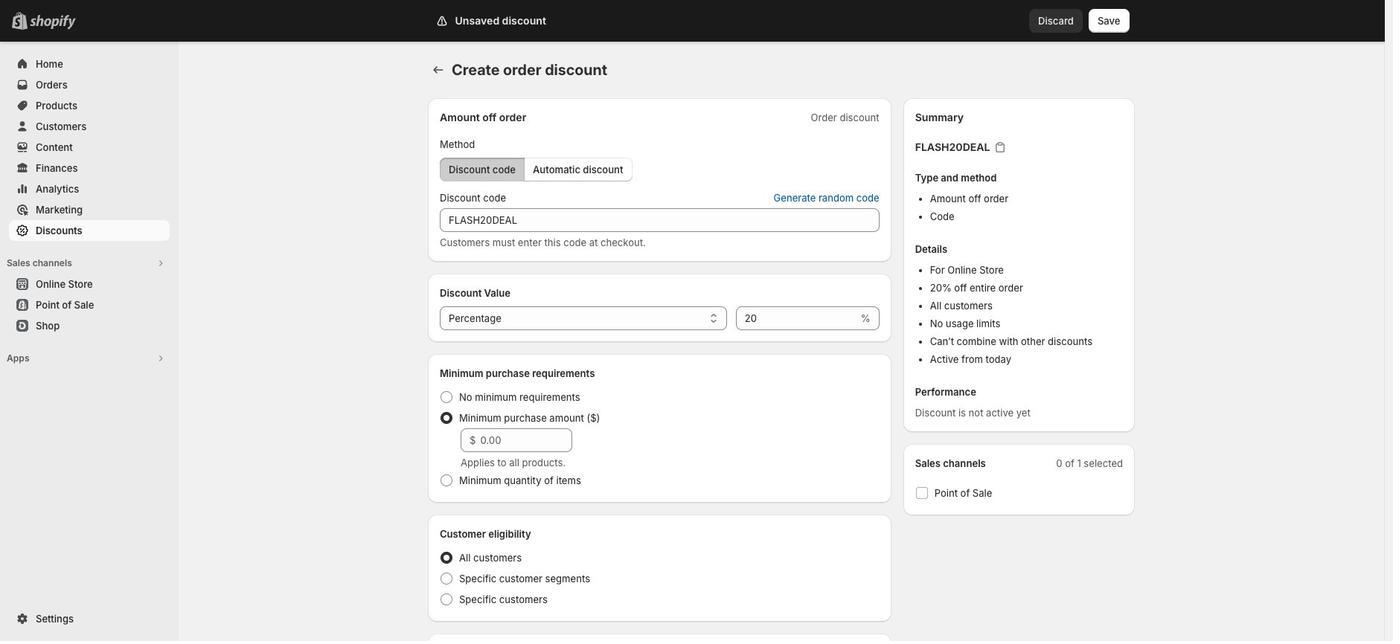 Task type: locate. For each thing, give the bounding box(es) containing it.
0.00 text field
[[481, 429, 573, 453]]

shopify image
[[30, 15, 76, 30]]

None text field
[[440, 208, 880, 232], [736, 307, 858, 331], [440, 208, 880, 232], [736, 307, 858, 331]]



